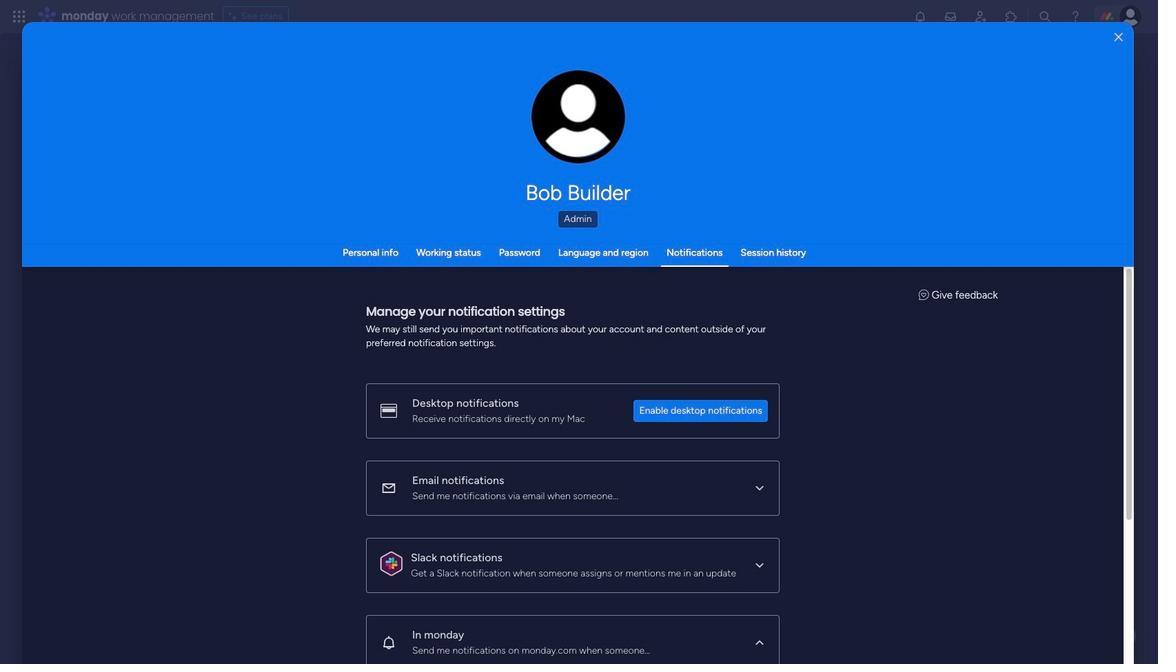 Task type: locate. For each thing, give the bounding box(es) containing it.
v2 user feedback image
[[919, 289, 930, 301]]

search everything image
[[1039, 10, 1053, 23]]

update feed image
[[944, 10, 958, 23]]

bob builder image
[[1120, 6, 1142, 28]]

invite members image
[[975, 10, 988, 23]]

notifications image
[[914, 10, 928, 23]]

monday marketplace image
[[1005, 10, 1019, 23]]

close image
[[1115, 32, 1123, 42]]



Task type: describe. For each thing, give the bounding box(es) containing it.
see plans image
[[229, 9, 241, 24]]

select product image
[[12, 10, 26, 23]]

help image
[[1069, 10, 1083, 23]]



Task type: vqa. For each thing, say whether or not it's contained in the screenshot.
Invite members image
yes



